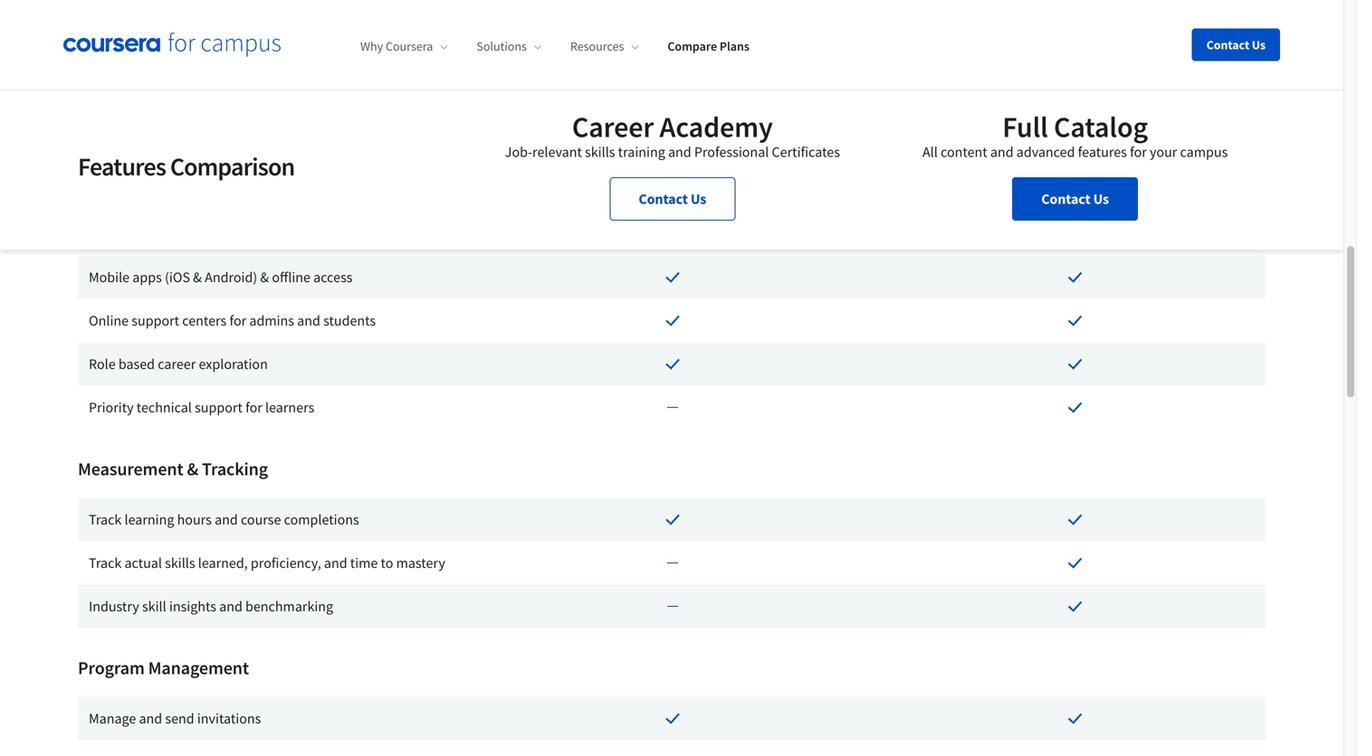 Task type: locate. For each thing, give the bounding box(es) containing it.
features comparison
[[78, 151, 295, 182]]

0 horizontal spatial skills
[[165, 555, 195, 573]]

skills inside the career academy job-relevant skills training and professional certificates
[[585, 143, 615, 161]]

0 horizontal spatial contact
[[639, 190, 688, 208]]

0 vertical spatial for
[[1130, 143, 1147, 161]]

support
[[132, 312, 179, 330], [195, 399, 243, 417]]

track for track actual skills learned, proficiency, and time to mastery
[[89, 555, 122, 573]]

full
[[1002, 109, 1048, 145]]

1 horizontal spatial contact
[[1041, 190, 1091, 208]]

for left learners
[[245, 399, 262, 417]]

mastery
[[396, 555, 445, 573]]

track learning hours and course completions
[[89, 511, 359, 529]]

1 horizontal spatial contact us
[[1041, 190, 1109, 208]]

skills
[[585, 143, 615, 161], [165, 555, 195, 573]]

contact for second contact us "link" from the left
[[1041, 190, 1091, 208]]

and right the content
[[990, 143, 1014, 161]]

1 vertical spatial track
[[89, 555, 122, 573]]

0 vertical spatial track
[[89, 511, 122, 529]]

and
[[668, 143, 691, 161], [990, 143, 1014, 161], [297, 312, 320, 330], [215, 511, 238, 529], [324, 555, 347, 573], [219, 598, 242, 616], [139, 710, 162, 728]]

priority technical support for learners
[[89, 399, 314, 417]]

skills right actual
[[165, 555, 195, 573]]

1 horizontal spatial contact us link
[[1012, 177, 1138, 221]]

for right centers
[[229, 312, 246, 330]]

proficiency,
[[251, 555, 321, 573]]

support down exploration
[[195, 399, 243, 417]]

comparison
[[170, 151, 295, 182]]

1 vertical spatial skills
[[165, 555, 195, 573]]

&
[[193, 268, 202, 287], [260, 268, 269, 287], [187, 458, 198, 481]]

contact us inside button
[[1207, 37, 1266, 53]]

contact
[[1207, 37, 1250, 53], [639, 190, 688, 208], [1041, 190, 1091, 208]]

for left "your"
[[1130, 143, 1147, 161]]

students
[[323, 312, 376, 330]]

track
[[89, 511, 122, 529], [89, 555, 122, 573]]

compare plans
[[668, 38, 750, 55]]

career
[[572, 109, 654, 145]]

contact us link down features
[[1012, 177, 1138, 221]]

2 horizontal spatial us
[[1252, 37, 1266, 53]]

contact for second contact us "link" from right
[[639, 190, 688, 208]]

role based career exploration
[[89, 355, 268, 373]]

for inside full catalog all content and advanced features for your campus
[[1130, 143, 1147, 161]]

1 vertical spatial for
[[229, 312, 246, 330]]

and right insights
[[219, 598, 242, 616]]

contact inside button
[[1207, 37, 1250, 53]]

1 horizontal spatial us
[[1093, 190, 1109, 208]]

role
[[89, 355, 116, 373]]

us for second contact us "link" from the left
[[1093, 190, 1109, 208]]

for
[[1130, 143, 1147, 161], [229, 312, 246, 330], [245, 399, 262, 417]]

2 horizontal spatial contact us
[[1207, 37, 1266, 53]]

send
[[165, 710, 194, 728]]

campus
[[1180, 143, 1228, 161]]

certificates
[[772, 143, 840, 161]]

access
[[313, 268, 353, 287]]

learning
[[124, 511, 174, 529]]

learned,
[[198, 555, 248, 573]]

1 horizontal spatial skills
[[585, 143, 615, 161]]

track left actual
[[89, 555, 122, 573]]

apps
[[132, 268, 162, 287]]

and right training
[[668, 143, 691, 161]]

coursera
[[386, 38, 433, 55]]

and right admins
[[297, 312, 320, 330]]

contact for contact us button at the right top
[[1207, 37, 1250, 53]]

measurement
[[78, 458, 183, 481]]

contact us link
[[610, 177, 735, 221], [1012, 177, 1138, 221]]

0 horizontal spatial contact us link
[[610, 177, 735, 221]]

mobile apps (ios & android) & offline access
[[89, 268, 353, 287]]

gradebook
[[222, 26, 289, 44]]

us inside button
[[1252, 37, 1266, 53]]

peer
[[89, 156, 116, 174]]

program management
[[78, 657, 249, 680]]

online
[[89, 312, 129, 330]]

compare plans link
[[668, 38, 750, 55]]

track left "learning"
[[89, 511, 122, 529]]

0 horizontal spatial us
[[691, 190, 706, 208]]

contact us link down training
[[610, 177, 735, 221]]

all
[[923, 143, 938, 161]]

based
[[118, 355, 155, 373]]

0 vertical spatial skills
[[585, 143, 615, 161]]

skills left training
[[585, 143, 615, 161]]

contact us
[[1207, 37, 1266, 53], [639, 190, 706, 208], [1041, 190, 1109, 208]]

and left 'time'
[[324, 555, 347, 573]]

technical
[[137, 399, 192, 417]]

mobile
[[89, 268, 130, 287]]

us for second contact us "link" from right
[[691, 190, 706, 208]]

us
[[1252, 37, 1266, 53], [691, 190, 706, 208], [1093, 190, 1109, 208]]

compare
[[668, 38, 717, 55]]

why coursera link
[[360, 38, 448, 55]]

2 horizontal spatial contact
[[1207, 37, 1250, 53]]

plagiarism tracking in gradebook
[[89, 26, 289, 44]]

1 track from the top
[[89, 511, 122, 529]]

resources
[[570, 38, 624, 55]]

training
[[618, 143, 665, 161]]

2 contact us link from the left
[[1012, 177, 1138, 221]]

manage and send invitations
[[89, 710, 261, 728]]

industry skill insights and benchmarking
[[89, 598, 333, 616]]

management
[[148, 657, 249, 680]]

learners
[[265, 399, 314, 417]]

2 vertical spatial for
[[245, 399, 262, 417]]

job-
[[505, 143, 532, 161]]

0 vertical spatial support
[[132, 312, 179, 330]]

2 track from the top
[[89, 555, 122, 573]]

your
[[1150, 143, 1177, 161]]

support down apps
[[132, 312, 179, 330]]

1 horizontal spatial support
[[195, 399, 243, 417]]



Task type: vqa. For each thing, say whether or not it's contained in the screenshot.
TRAINING
yes



Task type: describe. For each thing, give the bounding box(es) containing it.
time
[[350, 555, 378, 573]]

review
[[119, 156, 159, 174]]

career
[[158, 355, 196, 373]]

centers
[[182, 312, 227, 330]]

program
[[78, 657, 145, 680]]

professional
[[694, 143, 769, 161]]

for for online support centers for admins and students
[[229, 312, 246, 330]]

hours
[[177, 511, 212, 529]]

actual
[[124, 555, 162, 573]]

and right hours
[[215, 511, 238, 529]]

industry
[[89, 598, 139, 616]]

1 contact us link from the left
[[610, 177, 735, 221]]

flagging
[[229, 156, 277, 174]]

track for track learning hours and course completions
[[89, 511, 122, 529]]

invitations
[[197, 710, 261, 728]]

0 horizontal spatial contact us
[[639, 190, 706, 208]]

coursera for campus image
[[63, 32, 281, 57]]

to
[[381, 555, 393, 573]]

1 vertical spatial support
[[195, 399, 243, 417]]

benchmarking
[[245, 598, 333, 616]]

offline
[[272, 268, 310, 287]]

tracking
[[202, 458, 268, 481]]

course
[[241, 511, 281, 529]]

and left send
[[139, 710, 162, 728]]

solutions link
[[477, 38, 541, 55]]

and inside full catalog all content and advanced features for your campus
[[990, 143, 1014, 161]]

why coursera
[[360, 38, 433, 55]]

us for contact us button at the right top
[[1252, 37, 1266, 53]]

content
[[941, 143, 987, 161]]

track actual skills learned, proficiency, and time to mastery
[[89, 555, 445, 573]]

features
[[1078, 143, 1127, 161]]

tracking
[[156, 26, 205, 44]]

plans
[[720, 38, 750, 55]]

features
[[78, 151, 166, 182]]

advanced
[[1017, 143, 1075, 161]]

completions
[[284, 511, 359, 529]]

admins
[[249, 312, 294, 330]]

in
[[208, 26, 219, 44]]

priority
[[89, 399, 134, 417]]

manage
[[89, 710, 136, 728]]

for for priority technical support for learners
[[245, 399, 262, 417]]

(ios
[[165, 268, 190, 287]]

full catalog all content and advanced features for your campus
[[923, 109, 1228, 161]]

& left offline
[[260, 268, 269, 287]]

android)
[[205, 268, 257, 287]]

solutions
[[477, 38, 527, 55]]

plagiarism
[[162, 156, 226, 174]]

exploration
[[199, 355, 268, 373]]

academy
[[660, 109, 773, 145]]

& left the tracking
[[187, 458, 198, 481]]

peer review plagiarism flagging
[[89, 156, 277, 174]]

skill
[[142, 598, 166, 616]]

relevant
[[532, 143, 582, 161]]

0 horizontal spatial support
[[132, 312, 179, 330]]

insights
[[169, 598, 216, 616]]

plagiarism
[[89, 26, 153, 44]]

& right (ios
[[193, 268, 202, 287]]

contact us button
[[1192, 29, 1280, 61]]

why
[[360, 38, 383, 55]]

and inside the career academy job-relevant skills training and professional certificates
[[668, 143, 691, 161]]

resources link
[[570, 38, 639, 55]]

online support centers for admins and students
[[89, 312, 376, 330]]

catalog
[[1054, 109, 1148, 145]]

career academy job-relevant skills training and professional certificates
[[505, 109, 840, 161]]

measurement & tracking
[[78, 458, 268, 481]]



